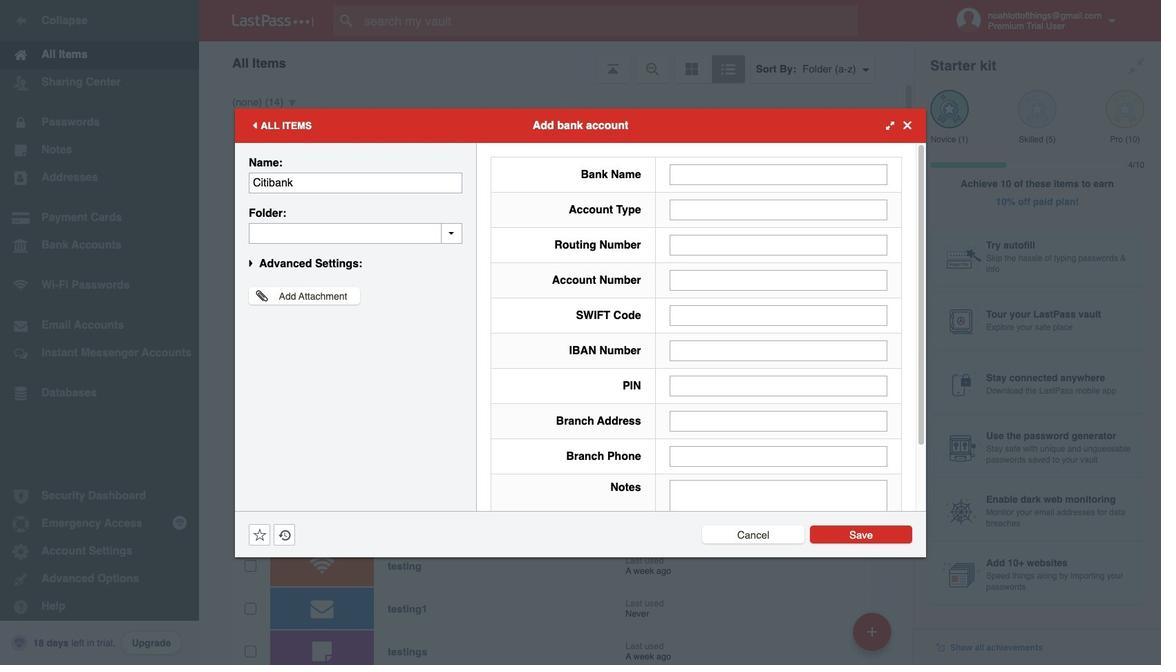 Task type: describe. For each thing, give the bounding box(es) containing it.
Search search field
[[333, 6, 885, 36]]

lastpass image
[[232, 15, 314, 27]]

new item navigation
[[848, 609, 900, 666]]

search my vault text field
[[333, 6, 885, 36]]

new item image
[[868, 627, 877, 637]]

main navigation navigation
[[0, 0, 199, 666]]



Task type: locate. For each thing, give the bounding box(es) containing it.
dialog
[[235, 108, 926, 575]]

None text field
[[670, 199, 888, 220], [249, 223, 462, 244], [670, 235, 888, 255], [670, 340, 888, 361], [670, 376, 888, 396], [670, 199, 888, 220], [249, 223, 462, 244], [670, 235, 888, 255], [670, 340, 888, 361], [670, 376, 888, 396]]

None text field
[[670, 164, 888, 185], [249, 172, 462, 193], [670, 270, 888, 291], [670, 305, 888, 326], [670, 411, 888, 432], [670, 446, 888, 467], [670, 480, 888, 566], [670, 164, 888, 185], [249, 172, 462, 193], [670, 270, 888, 291], [670, 305, 888, 326], [670, 411, 888, 432], [670, 446, 888, 467], [670, 480, 888, 566]]

vault options navigation
[[199, 41, 914, 83]]



